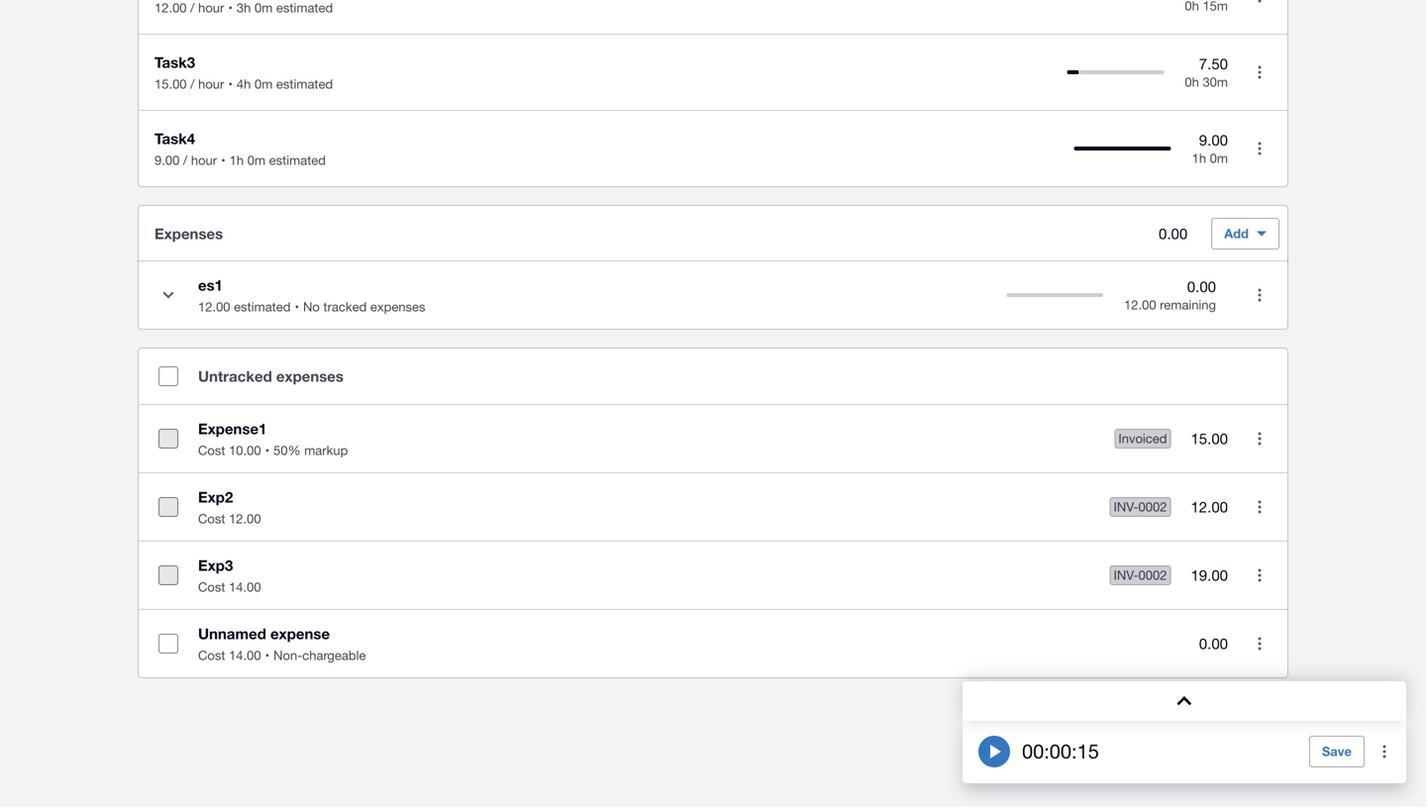 Task type: describe. For each thing, give the bounding box(es) containing it.
estimated inside the task3 15.00 / hour • 4h 0m estimated
[[276, 76, 333, 92]]

1 more options image from the top
[[1241, 0, 1280, 16]]

10.00
[[229, 443, 261, 458]]

tracked
[[323, 299, 367, 315]]

add
[[1225, 226, 1249, 241]]

inv- for exp3
[[1114, 568, 1139, 583]]

inv-0002 for exp3
[[1114, 568, 1168, 583]]

14.00 inside the unnamed expense cost 14.00 • non-chargeable
[[229, 648, 261, 663]]

inv- for exp2
[[1114, 499, 1139, 515]]

markup
[[304, 443, 348, 458]]

00:00:15
[[1023, 740, 1100, 763]]

untracked expenses
[[198, 368, 344, 385]]

no
[[303, 299, 320, 315]]

cost for expense1
[[198, 443, 225, 458]]

estimated inside es1 12.00 estimated • no tracked expenses
[[234, 299, 291, 315]]

15.00 inside the task3 15.00 / hour • 4h 0m estimated
[[155, 76, 187, 92]]

7.50
[[1200, 55, 1229, 73]]

30m
[[1203, 74, 1229, 89]]

es1 12.00 estimated • no tracked expenses
[[198, 276, 426, 315]]

untracked
[[198, 368, 272, 385]]

0 horizontal spatial expenses
[[276, 368, 344, 385]]

0002 for exp2
[[1139, 499, 1168, 515]]

estimated inside task4 9.00 / hour • 1h 0m estimated
[[269, 153, 326, 168]]

save button
[[1310, 736, 1365, 768]]

12.00 inside exp2 cost 12.00
[[229, 511, 261, 527]]

task3 15.00 / hour • 4h 0m estimated
[[155, 54, 333, 92]]

0m inside 9.00 1h 0m
[[1210, 150, 1229, 166]]

0 vertical spatial 0.00
[[1159, 225, 1188, 242]]

expense1 cost 10.00 • 50% markup
[[198, 420, 348, 458]]

• inside the expense1 cost 10.00 • 50% markup
[[265, 443, 270, 458]]

toggle image
[[163, 292, 174, 299]]

invoiced
[[1119, 431, 1168, 446]]

• inside the unnamed expense cost 14.00 • non-chargeable
[[265, 648, 270, 663]]

chargeable
[[302, 648, 366, 663]]

0.00 inside 0.00 12.00 remaining
[[1188, 278, 1217, 295]]

cost for exp2
[[198, 511, 225, 527]]

es1
[[198, 276, 223, 294]]

0002 for exp3
[[1139, 568, 1168, 583]]

3h
[[237, 0, 251, 15]]

expenses
[[155, 225, 223, 243]]

expenses inside es1 12.00 estimated • no tracked expenses
[[370, 299, 426, 315]]

exp2
[[198, 488, 233, 506]]

exp3
[[198, 557, 233, 575]]

0h
[[1185, 74, 1200, 89]]



Task type: locate. For each thing, give the bounding box(es) containing it.
/ down task3
[[190, 76, 195, 92]]

19.00
[[1191, 567, 1229, 584]]

/ for task3
[[190, 76, 195, 92]]

hour for task4
[[191, 153, 217, 168]]

more options image
[[1241, 53, 1280, 92], [1241, 129, 1280, 168], [1241, 419, 1280, 459], [1241, 487, 1280, 527], [1241, 556, 1280, 595], [1365, 732, 1405, 772]]

0 vertical spatial inv-0002
[[1114, 499, 1168, 515]]

•
[[228, 0, 233, 15], [228, 76, 233, 92], [221, 153, 226, 168], [295, 299, 299, 315], [265, 443, 270, 458], [265, 648, 270, 663]]

• inside es1 12.00 estimated • no tracked expenses
[[295, 299, 299, 315]]

12.00 inside es1 12.00 estimated • no tracked expenses
[[198, 299, 230, 315]]

inv-0002 for exp2
[[1114, 499, 1168, 515]]

12.00 up task3
[[155, 0, 187, 15]]

2 more options image from the top
[[1241, 275, 1280, 315]]

1 vertical spatial inv-0002
[[1114, 568, 1168, 583]]

12.00 inside 0.00 12.00 remaining
[[1125, 297, 1157, 312]]

4h
[[237, 76, 251, 92]]

expenses
[[370, 299, 426, 315], [276, 368, 344, 385]]

0.00
[[1159, 225, 1188, 242], [1188, 278, 1217, 295], [1200, 635, 1229, 653]]

2 14.00 from the top
[[229, 648, 261, 663]]

0m inside the task3 15.00 / hour • 4h 0m estimated
[[255, 76, 273, 92]]

task4
[[155, 130, 195, 148]]

hour left 4h
[[198, 76, 224, 92]]

cost inside the unnamed expense cost 14.00 • non-chargeable
[[198, 648, 225, 663]]

14.00 down exp3
[[229, 580, 261, 595]]

inv-
[[1114, 499, 1139, 515], [1114, 568, 1139, 583]]

hour left 3h
[[198, 0, 224, 15]]

• left no
[[295, 299, 299, 315]]

9.00 down 30m at the top right
[[1200, 131, 1229, 149]]

0002 left the 19.00
[[1139, 568, 1168, 583]]

1h inside 9.00 1h 0m
[[1193, 150, 1207, 166]]

1h
[[1193, 150, 1207, 166], [230, 153, 244, 168]]

exp2 cost 12.00
[[198, 488, 261, 527]]

expense1
[[198, 420, 267, 438]]

4 cost from the top
[[198, 648, 225, 663]]

1 horizontal spatial 9.00
[[1200, 131, 1229, 149]]

0.00 12.00 remaining
[[1125, 278, 1217, 312]]

/ left 3h
[[190, 0, 195, 15]]

1 horizontal spatial 15.00
[[1191, 430, 1229, 448]]

3 more options image from the top
[[1241, 624, 1280, 664]]

• inside task4 9.00 / hour • 1h 0m estimated
[[221, 153, 226, 168]]

cost inside the expense1 cost 10.00 • 50% markup
[[198, 443, 225, 458]]

expenses right tracked
[[370, 299, 426, 315]]

0m down 30m at the top right
[[1210, 150, 1229, 166]]

remaining
[[1160, 297, 1217, 312]]

2 vertical spatial hour
[[191, 153, 217, 168]]

0m down 4h
[[247, 153, 266, 168]]

• left 3h
[[228, 0, 233, 15]]

2 vertical spatial /
[[183, 153, 188, 168]]

• up expenses
[[221, 153, 226, 168]]

0 vertical spatial 14.00
[[229, 580, 261, 595]]

0 horizontal spatial 15.00
[[155, 76, 187, 92]]

0 horizontal spatial 1h
[[230, 153, 244, 168]]

0002
[[1139, 499, 1168, 515], [1139, 568, 1168, 583]]

1 vertical spatial hour
[[198, 76, 224, 92]]

2 0002 from the top
[[1139, 568, 1168, 583]]

0m right 3h
[[255, 0, 273, 15]]

0m inside task4 9.00 / hour • 1h 0m estimated
[[247, 153, 266, 168]]

cost down exp2
[[198, 511, 225, 527]]

hour inside task4 9.00 / hour • 1h 0m estimated
[[191, 153, 217, 168]]

1 0002 from the top
[[1139, 499, 1168, 515]]

toggle button
[[149, 275, 188, 315]]

50%
[[274, 443, 301, 458]]

9.00
[[1200, 131, 1229, 149], [155, 153, 180, 168]]

unnamed
[[198, 625, 266, 643]]

1 vertical spatial inv-
[[1114, 568, 1139, 583]]

1 vertical spatial expenses
[[276, 368, 344, 385]]

non-
[[274, 648, 302, 663]]

task3
[[155, 54, 195, 71]]

exp3 cost 14.00
[[198, 557, 261, 595]]

7.50 0h 30m
[[1185, 55, 1229, 89]]

cost for exp3
[[198, 580, 225, 595]]

1 vertical spatial 0002
[[1139, 568, 1168, 583]]

15.00 right invoiced
[[1191, 430, 1229, 448]]

9.00 inside task4 9.00 / hour • 1h 0m estimated
[[155, 153, 180, 168]]

1 vertical spatial 9.00
[[155, 153, 180, 168]]

12.00 down exp2
[[229, 511, 261, 527]]

/ for task4
[[183, 153, 188, 168]]

1 horizontal spatial 1h
[[1193, 150, 1207, 166]]

0 vertical spatial inv-
[[1114, 499, 1139, 515]]

2 cost from the top
[[198, 511, 225, 527]]

9.00 down task4
[[155, 153, 180, 168]]

0 vertical spatial /
[[190, 0, 195, 15]]

0 vertical spatial 0002
[[1139, 499, 1168, 515]]

cost down unnamed
[[198, 648, 225, 663]]

1 vertical spatial 15.00
[[1191, 430, 1229, 448]]

14.00
[[229, 580, 261, 595], [229, 648, 261, 663]]

0m right 4h
[[255, 76, 273, 92]]

9.00 1h 0m
[[1193, 131, 1229, 166]]

1 inv- from the top
[[1114, 499, 1139, 515]]

1h down 4h
[[230, 153, 244, 168]]

save
[[1323, 744, 1352, 759]]

estimated
[[276, 0, 333, 15], [276, 76, 333, 92], [269, 153, 326, 168], [234, 299, 291, 315]]

1h inside task4 9.00 / hour • 1h 0m estimated
[[230, 153, 244, 168]]

more options image for 12.00
[[1241, 275, 1280, 315]]

hour inside the task3 15.00 / hour • 4h 0m estimated
[[198, 76, 224, 92]]

0.00 up remaining
[[1188, 278, 1217, 295]]

• left 50%
[[265, 443, 270, 458]]

12.00 up the 19.00
[[1191, 499, 1229, 516]]

/
[[190, 0, 195, 15], [190, 76, 195, 92], [183, 153, 188, 168]]

inv-0002
[[1114, 499, 1168, 515], [1114, 568, 1168, 583]]

more options image for expense
[[1241, 624, 1280, 664]]

0 vertical spatial hour
[[198, 0, 224, 15]]

1 vertical spatial 0.00
[[1188, 278, 1217, 295]]

0 horizontal spatial 9.00
[[155, 153, 180, 168]]

0 vertical spatial expenses
[[370, 299, 426, 315]]

inv- left the 19.00
[[1114, 568, 1139, 583]]

unnamed expense cost 14.00 • non-chargeable
[[198, 625, 366, 663]]

/ down task4
[[183, 153, 188, 168]]

0002 down invoiced
[[1139, 499, 1168, 515]]

expenses down no
[[276, 368, 344, 385]]

/ inside the task3 15.00 / hour • 4h 0m estimated
[[190, 76, 195, 92]]

inv-0002 left the 19.00
[[1114, 568, 1168, 583]]

hour down task4
[[191, 153, 217, 168]]

2 inv-0002 from the top
[[1114, 568, 1168, 583]]

12.00 / hour • 3h 0m estimated
[[155, 0, 333, 15]]

start timer image
[[979, 736, 1011, 768]]

0.00 up 0.00 12.00 remaining
[[1159, 225, 1188, 242]]

14.00 down unnamed
[[229, 648, 261, 663]]

0m
[[255, 0, 273, 15], [255, 76, 273, 92], [1210, 150, 1229, 166], [247, 153, 266, 168]]

cost inside the exp3 cost 14.00
[[198, 580, 225, 595]]

0 vertical spatial 15.00
[[155, 76, 187, 92]]

inv- down invoiced
[[1114, 499, 1139, 515]]

0.00 down the 19.00
[[1200, 635, 1229, 653]]

1 vertical spatial more options image
[[1241, 275, 1280, 315]]

hour
[[198, 0, 224, 15], [198, 76, 224, 92], [191, 153, 217, 168]]

1 14.00 from the top
[[229, 580, 261, 595]]

inv-0002 down invoiced
[[1114, 499, 1168, 515]]

cost inside exp2 cost 12.00
[[198, 511, 225, 527]]

cost down exp3
[[198, 580, 225, 595]]

1h down 0h
[[1193, 150, 1207, 166]]

add button
[[1212, 218, 1280, 250]]

1 vertical spatial /
[[190, 76, 195, 92]]

more options image
[[1241, 0, 1280, 16], [1241, 275, 1280, 315], [1241, 624, 1280, 664]]

0 vertical spatial more options image
[[1241, 0, 1280, 16]]

2 inv- from the top
[[1114, 568, 1139, 583]]

cost down expense1
[[198, 443, 225, 458]]

1 horizontal spatial expenses
[[370, 299, 426, 315]]

• left 4h
[[228, 76, 233, 92]]

0 vertical spatial 9.00
[[1200, 131, 1229, 149]]

1 cost from the top
[[198, 443, 225, 458]]

expense
[[271, 625, 330, 643]]

task4 9.00 / hour • 1h 0m estimated
[[155, 130, 326, 168]]

3 cost from the top
[[198, 580, 225, 595]]

/ inside task4 9.00 / hour • 1h 0m estimated
[[183, 153, 188, 168]]

• left non-
[[265, 648, 270, 663]]

hour for task3
[[198, 76, 224, 92]]

1 vertical spatial 14.00
[[229, 648, 261, 663]]

1 inv-0002 from the top
[[1114, 499, 1168, 515]]

15.00 down task3
[[155, 76, 187, 92]]

12.00 down es1
[[198, 299, 230, 315]]

• inside the task3 15.00 / hour • 4h 0m estimated
[[228, 76, 233, 92]]

12.00
[[155, 0, 187, 15], [1125, 297, 1157, 312], [198, 299, 230, 315], [1191, 499, 1229, 516], [229, 511, 261, 527]]

15.00
[[155, 76, 187, 92], [1191, 430, 1229, 448]]

9.00 inside 9.00 1h 0m
[[1200, 131, 1229, 149]]

2 vertical spatial more options image
[[1241, 624, 1280, 664]]

12.00 left remaining
[[1125, 297, 1157, 312]]

2 vertical spatial 0.00
[[1200, 635, 1229, 653]]

cost
[[198, 443, 225, 458], [198, 511, 225, 527], [198, 580, 225, 595], [198, 648, 225, 663]]

14.00 inside the exp3 cost 14.00
[[229, 580, 261, 595]]



Task type: vqa. For each thing, say whether or not it's contained in the screenshot.
right 9.00
yes



